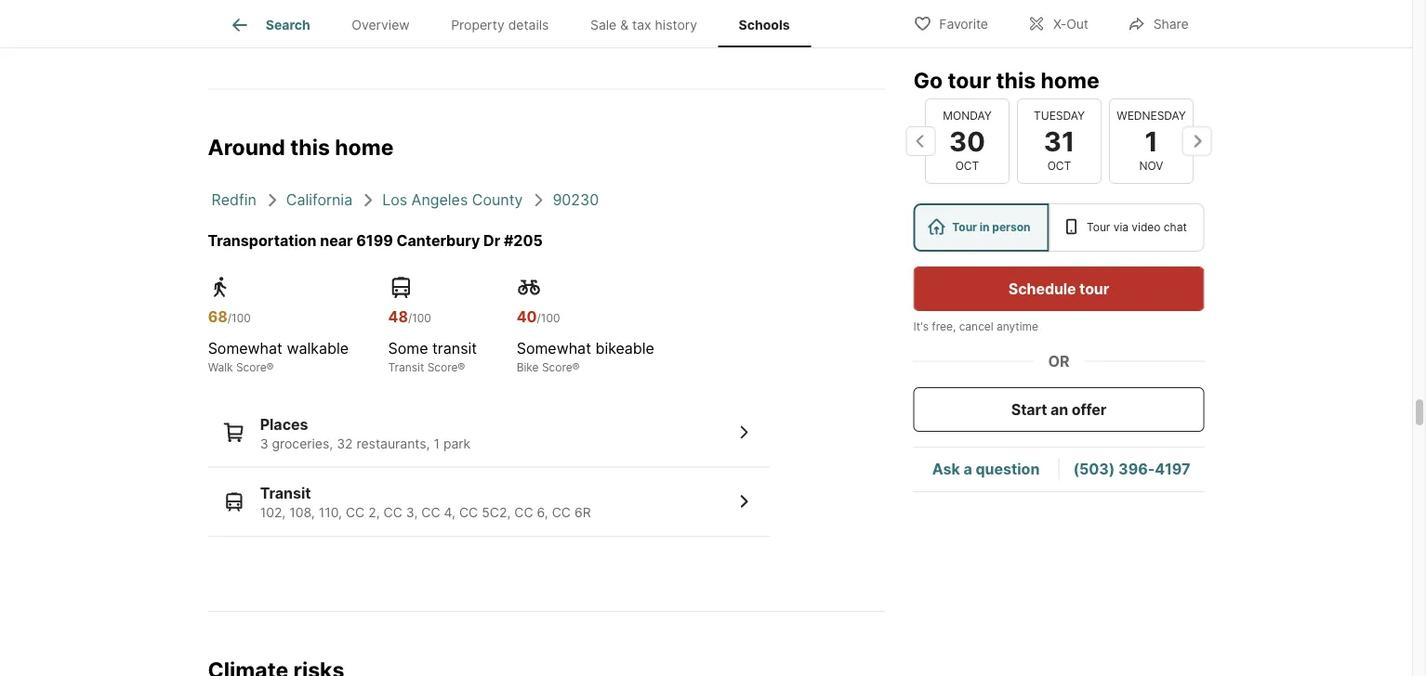 Task type: describe. For each thing, give the bounding box(es) containing it.
tour for tour via video chat
[[1087, 221, 1110, 234]]

&
[[620, 17, 629, 33]]

tour via video chat option
[[1049, 204, 1204, 252]]

dr
[[483, 232, 500, 250]]

transit
[[432, 339, 477, 357]]

somewhat for 68
[[208, 339, 283, 357]]

tour via video chat
[[1087, 221, 1187, 234]]

county
[[472, 191, 523, 209]]

schools
[[739, 17, 790, 33]]

next image
[[1182, 126, 1212, 156]]

details
[[508, 17, 549, 33]]

0 vertical spatial this
[[996, 67, 1036, 93]]

angeles
[[411, 191, 468, 209]]

monday 30 oct
[[942, 109, 991, 173]]

california link
[[286, 191, 352, 209]]

go tour this home
[[913, 67, 1099, 93]]

somewhat for 40
[[517, 339, 591, 357]]

tuesday 31 oct
[[1033, 109, 1084, 173]]

tax
[[632, 17, 651, 33]]

start
[[1011, 401, 1047, 419]]

places
[[260, 415, 308, 434]]

4,
[[444, 505, 456, 521]]

some
[[388, 339, 428, 357]]

(503) 396-4197
[[1073, 461, 1190, 479]]

transit inside some transit transit score ®
[[388, 361, 424, 375]]

tab list containing search
[[208, 0, 825, 47]]

overview tab
[[331, 3, 430, 47]]

32
[[337, 436, 353, 452]]

near
[[320, 232, 353, 250]]

x-
[[1053, 16, 1066, 32]]

396-
[[1118, 461, 1155, 479]]

/100 for 68
[[228, 311, 251, 325]]

6199
[[356, 232, 393, 250]]

wednesday
[[1116, 109, 1185, 122]]

redfin
[[211, 191, 256, 209]]

/100 for 40
[[537, 311, 560, 325]]

3 cc from the left
[[421, 505, 440, 521]]

a
[[963, 461, 972, 479]]

48 /100
[[388, 308, 431, 326]]

places 3 groceries, 32 restaurants, 1 park
[[260, 415, 471, 452]]

68 /100
[[208, 308, 251, 326]]

overview
[[352, 17, 410, 33]]

it's free, cancel anytime
[[913, 320, 1038, 334]]

5c2,
[[482, 505, 511, 521]]

transportation
[[208, 232, 317, 250]]

wednesday 1 nov
[[1116, 109, 1185, 173]]

score for bikeable
[[542, 361, 572, 375]]

california
[[286, 191, 352, 209]]

property details
[[451, 17, 549, 33]]

question
[[976, 461, 1040, 479]]

oct for 31
[[1047, 159, 1071, 173]]

1 inside wednesday 1 nov
[[1144, 125, 1157, 157]]

6r
[[574, 505, 591, 521]]

schedule tour
[[1008, 280, 1109, 298]]

cancel
[[959, 320, 993, 334]]

30
[[949, 125, 985, 157]]

share
[[1153, 16, 1188, 32]]

6 cc from the left
[[552, 505, 571, 521]]

bikeable
[[595, 339, 654, 357]]

video
[[1132, 221, 1161, 234]]

go
[[913, 67, 943, 93]]

31
[[1043, 125, 1074, 157]]

search link
[[228, 14, 310, 36]]

offer
[[1072, 401, 1106, 419]]

110,
[[319, 505, 342, 521]]

schedule
[[1008, 280, 1076, 298]]

108,
[[289, 505, 315, 521]]

property details tab
[[430, 3, 570, 47]]



Task type: vqa. For each thing, say whether or not it's contained in the screenshot.


Task type: locate. For each thing, give the bounding box(es) containing it.
0 horizontal spatial home
[[335, 134, 394, 160]]

6,
[[537, 505, 548, 521]]

40
[[517, 308, 537, 326]]

tour for go
[[948, 67, 991, 93]]

2 somewhat from the left
[[517, 339, 591, 357]]

2 oct from the left
[[1047, 159, 1071, 173]]

4197
[[1155, 461, 1190, 479]]

0 vertical spatial home
[[1041, 67, 1099, 93]]

los angeles county link
[[382, 191, 523, 209]]

previous image
[[906, 126, 936, 156]]

schedule tour button
[[913, 267, 1204, 311]]

tour in person option
[[913, 204, 1049, 252]]

walkable
[[287, 339, 349, 357]]

favorite button
[[897, 4, 1004, 42]]

/100 inside "68 /100"
[[228, 311, 251, 325]]

list box
[[913, 204, 1204, 252]]

oct inside tuesday 31 oct
[[1047, 159, 1071, 173]]

1 vertical spatial this
[[290, 134, 330, 160]]

® inside somewhat walkable walk score ®
[[266, 361, 274, 375]]

score
[[236, 361, 266, 375], [427, 361, 458, 375], [542, 361, 572, 375]]

0 horizontal spatial 1
[[434, 436, 440, 452]]

somewhat inside somewhat walkable walk score ®
[[208, 339, 283, 357]]

sale & tax history
[[590, 17, 697, 33]]

40 /100
[[517, 308, 560, 326]]

® down transit
[[458, 361, 465, 375]]

1 horizontal spatial this
[[996, 67, 1036, 93]]

oct inside monday 30 oct
[[955, 159, 979, 173]]

cc left 4,
[[421, 505, 440, 521]]

tour for schedule
[[1079, 280, 1109, 298]]

1 left park
[[434, 436, 440, 452]]

home up tuesday at right
[[1041, 67, 1099, 93]]

search
[[266, 17, 310, 33]]

transportation near 6199 canterbury dr #205
[[208, 232, 543, 250]]

score for walkable
[[236, 361, 266, 375]]

1 vertical spatial transit
[[260, 485, 311, 503]]

tour for tour in person
[[952, 221, 977, 234]]

somewhat up walk
[[208, 339, 283, 357]]

nov
[[1139, 159, 1163, 173]]

3
[[260, 436, 268, 452]]

48
[[388, 308, 408, 326]]

0 horizontal spatial tour
[[948, 67, 991, 93]]

somewhat bikeable bike score ®
[[517, 339, 654, 375]]

0 horizontal spatial oct
[[955, 159, 979, 173]]

(503)
[[1073, 461, 1115, 479]]

tour left "in"
[[952, 221, 977, 234]]

this up tuesday at right
[[996, 67, 1036, 93]]

transit 102, 108, 110, cc 2, cc 3, cc 4, cc 5c2, cc 6, cc 6r
[[260, 485, 591, 521]]

share button
[[1112, 4, 1204, 42]]

tuesday
[[1033, 109, 1084, 122]]

1 ® from the left
[[266, 361, 274, 375]]

person
[[992, 221, 1030, 234]]

park
[[443, 436, 471, 452]]

1 vertical spatial 1
[[434, 436, 440, 452]]

tour inside "option"
[[1087, 221, 1110, 234]]

x-out
[[1053, 16, 1088, 32]]

1 /100 from the left
[[228, 311, 251, 325]]

1 somewhat from the left
[[208, 339, 283, 357]]

0 horizontal spatial this
[[290, 134, 330, 160]]

redfin link
[[211, 191, 256, 209]]

1 inside places 3 groceries, 32 restaurants, 1 park
[[434, 436, 440, 452]]

5 cc from the left
[[514, 505, 533, 521]]

2 cc from the left
[[383, 505, 402, 521]]

1 horizontal spatial score
[[427, 361, 458, 375]]

® inside some transit transit score ®
[[458, 361, 465, 375]]

1 vertical spatial tour
[[1079, 280, 1109, 298]]

® for transit
[[458, 361, 465, 375]]

2 horizontal spatial /100
[[537, 311, 560, 325]]

1 horizontal spatial somewhat
[[517, 339, 591, 357]]

(503) 396-4197 link
[[1073, 461, 1190, 479]]

3 /100 from the left
[[537, 311, 560, 325]]

property
[[451, 17, 504, 33]]

los angeles county
[[382, 191, 523, 209]]

walk
[[208, 361, 233, 375]]

x-out button
[[1011, 4, 1104, 42]]

0 horizontal spatial somewhat
[[208, 339, 283, 357]]

los
[[382, 191, 407, 209]]

/100 up walk
[[228, 311, 251, 325]]

list box containing tour in person
[[913, 204, 1204, 252]]

1 horizontal spatial /100
[[408, 311, 431, 325]]

score right bike
[[542, 361, 572, 375]]

cc right 6,
[[552, 505, 571, 521]]

#205
[[504, 232, 543, 250]]

1 vertical spatial home
[[335, 134, 394, 160]]

90230
[[553, 191, 599, 209]]

0 vertical spatial 1
[[1144, 125, 1157, 157]]

/100 up some
[[408, 311, 431, 325]]

out
[[1066, 16, 1088, 32]]

restaurants,
[[356, 436, 430, 452]]

2 score from the left
[[427, 361, 458, 375]]

1 horizontal spatial oct
[[1047, 159, 1071, 173]]

1 score from the left
[[236, 361, 266, 375]]

tour in person
[[952, 221, 1030, 234]]

history
[[655, 17, 697, 33]]

1 horizontal spatial home
[[1041, 67, 1099, 93]]

start an offer
[[1011, 401, 1106, 419]]

/100
[[228, 311, 251, 325], [408, 311, 431, 325], [537, 311, 560, 325]]

tour inside "button"
[[1079, 280, 1109, 298]]

cc right 4,
[[459, 505, 478, 521]]

1 up nov
[[1144, 125, 1157, 157]]

1 horizontal spatial 1
[[1144, 125, 1157, 157]]

tab list
[[208, 0, 825, 47]]

® for bikeable
[[572, 361, 580, 375]]

3,
[[406, 505, 418, 521]]

tour right schedule
[[1079, 280, 1109, 298]]

score down transit
[[427, 361, 458, 375]]

0 horizontal spatial score
[[236, 361, 266, 375]]

4 cc from the left
[[459, 505, 478, 521]]

1 cc from the left
[[346, 505, 365, 521]]

home
[[1041, 67, 1099, 93], [335, 134, 394, 160]]

around
[[208, 134, 285, 160]]

cc
[[346, 505, 365, 521], [383, 505, 402, 521], [421, 505, 440, 521], [459, 505, 478, 521], [514, 505, 533, 521], [552, 505, 571, 521]]

/100 up somewhat bikeable bike score ®
[[537, 311, 560, 325]]

sale & tax history tab
[[570, 3, 718, 47]]

around this home
[[208, 134, 394, 160]]

somewhat walkable walk score ®
[[208, 339, 349, 375]]

1 horizontal spatial tour
[[1087, 221, 1110, 234]]

via
[[1113, 221, 1129, 234]]

an
[[1051, 401, 1068, 419]]

3 ® from the left
[[572, 361, 580, 375]]

score right walk
[[236, 361, 266, 375]]

2 ® from the left
[[458, 361, 465, 375]]

68
[[208, 308, 228, 326]]

oct down 31
[[1047, 159, 1071, 173]]

anytime
[[997, 320, 1038, 334]]

0 vertical spatial tour
[[948, 67, 991, 93]]

transit down some
[[388, 361, 424, 375]]

/100 inside 40 /100
[[537, 311, 560, 325]]

tour inside option
[[952, 221, 977, 234]]

® inside somewhat bikeable bike score ®
[[572, 361, 580, 375]]

1 horizontal spatial tour
[[1079, 280, 1109, 298]]

somewhat up bike
[[517, 339, 591, 357]]

/100 for 48
[[408, 311, 431, 325]]

transit up 102,
[[260, 485, 311, 503]]

sale
[[590, 17, 617, 33]]

1 horizontal spatial ®
[[458, 361, 465, 375]]

home up los
[[335, 134, 394, 160]]

some transit transit score ®
[[388, 339, 477, 375]]

0 horizontal spatial transit
[[260, 485, 311, 503]]

cc left '2,'
[[346, 505, 365, 521]]

in
[[980, 221, 990, 234]]

0 vertical spatial transit
[[388, 361, 424, 375]]

ask a question link
[[932, 461, 1040, 479]]

oct down 30
[[955, 159, 979, 173]]

transit inside transit 102, 108, 110, cc 2, cc 3, cc 4, cc 5c2, cc 6, cc 6r
[[260, 485, 311, 503]]

0 horizontal spatial /100
[[228, 311, 251, 325]]

score inside somewhat walkable walk score ®
[[236, 361, 266, 375]]

90230 link
[[553, 191, 599, 209]]

1
[[1144, 125, 1157, 157], [434, 436, 440, 452]]

2 tour from the left
[[1087, 221, 1110, 234]]

cc left 6,
[[514, 505, 533, 521]]

None button
[[924, 98, 1009, 184], [1017, 98, 1101, 184], [1109, 98, 1193, 184], [924, 98, 1009, 184], [1017, 98, 1101, 184], [1109, 98, 1193, 184]]

score for transit
[[427, 361, 458, 375]]

2,
[[368, 505, 380, 521]]

® right walk
[[266, 361, 274, 375]]

it's
[[913, 320, 929, 334]]

®
[[266, 361, 274, 375], [458, 361, 465, 375], [572, 361, 580, 375]]

start an offer button
[[913, 388, 1204, 432]]

monday
[[942, 109, 991, 122]]

® for walkable
[[266, 361, 274, 375]]

somewhat inside somewhat bikeable bike score ®
[[517, 339, 591, 357]]

schools tab
[[718, 3, 810, 47]]

cc right '2,'
[[383, 505, 402, 521]]

chat
[[1164, 221, 1187, 234]]

2 /100 from the left
[[408, 311, 431, 325]]

tour left via at the right of page
[[1087, 221, 1110, 234]]

oct for 30
[[955, 159, 979, 173]]

0 horizontal spatial tour
[[952, 221, 977, 234]]

free,
[[932, 320, 956, 334]]

102,
[[260, 505, 286, 521]]

1 horizontal spatial transit
[[388, 361, 424, 375]]

transit
[[388, 361, 424, 375], [260, 485, 311, 503]]

favorite
[[939, 16, 988, 32]]

1 tour from the left
[[952, 221, 977, 234]]

score inside some transit transit score ®
[[427, 361, 458, 375]]

/100 inside 48 /100
[[408, 311, 431, 325]]

this up california
[[290, 134, 330, 160]]

1 oct from the left
[[955, 159, 979, 173]]

canterbury
[[397, 232, 480, 250]]

score inside somewhat bikeable bike score ®
[[542, 361, 572, 375]]

tour up monday on the right of the page
[[948, 67, 991, 93]]

2 horizontal spatial ®
[[572, 361, 580, 375]]

® right bike
[[572, 361, 580, 375]]

3 score from the left
[[542, 361, 572, 375]]

or
[[1048, 352, 1070, 370]]

ask a question
[[932, 461, 1040, 479]]

bike
[[517, 361, 539, 375]]

0 horizontal spatial ®
[[266, 361, 274, 375]]

2 horizontal spatial score
[[542, 361, 572, 375]]



